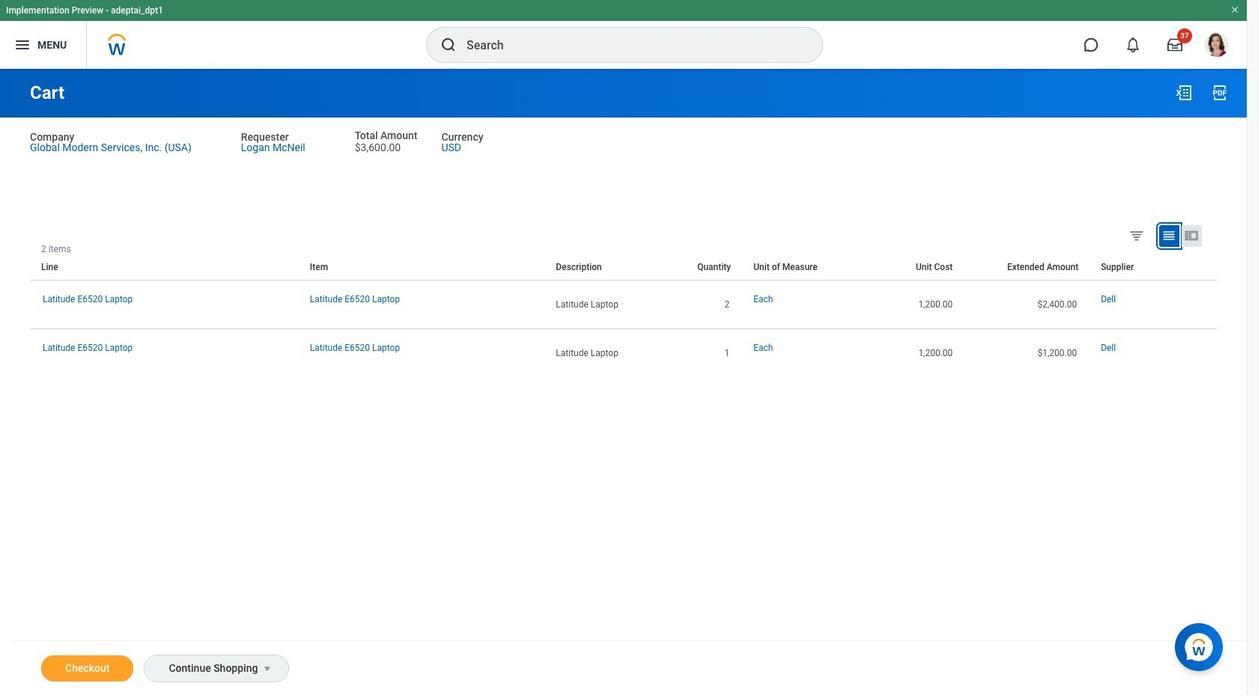 Task type: locate. For each thing, give the bounding box(es) containing it.
profile logan mcneil image
[[1205, 33, 1229, 60]]

close environment banner image
[[1231, 5, 1240, 14]]

main content
[[0, 69, 1247, 696]]

banner
[[0, 0, 1247, 69]]

Toggle to List Detail view radio
[[1182, 225, 1202, 247]]

inbox large image
[[1168, 37, 1183, 52]]

notifications large image
[[1126, 37, 1141, 52]]

export to excel image
[[1175, 84, 1193, 102]]

option group
[[1126, 225, 1213, 250]]

view printable version (pdf) image
[[1211, 84, 1229, 102]]

toolbar
[[1206, 244, 1217, 255]]

justify image
[[13, 36, 31, 54]]

Toggle to Grid view radio
[[1160, 225, 1180, 247]]



Task type: describe. For each thing, give the bounding box(es) containing it.
toggle to list detail view image
[[1184, 228, 1199, 243]]

caret down image
[[259, 664, 277, 676]]

Search Workday  search field
[[467, 28, 792, 61]]

search image
[[440, 36, 458, 54]]

toggle to grid view image
[[1162, 228, 1177, 243]]

select to filter grid data image
[[1129, 228, 1145, 243]]



Task type: vqa. For each thing, say whether or not it's contained in the screenshot.
perception.
no



